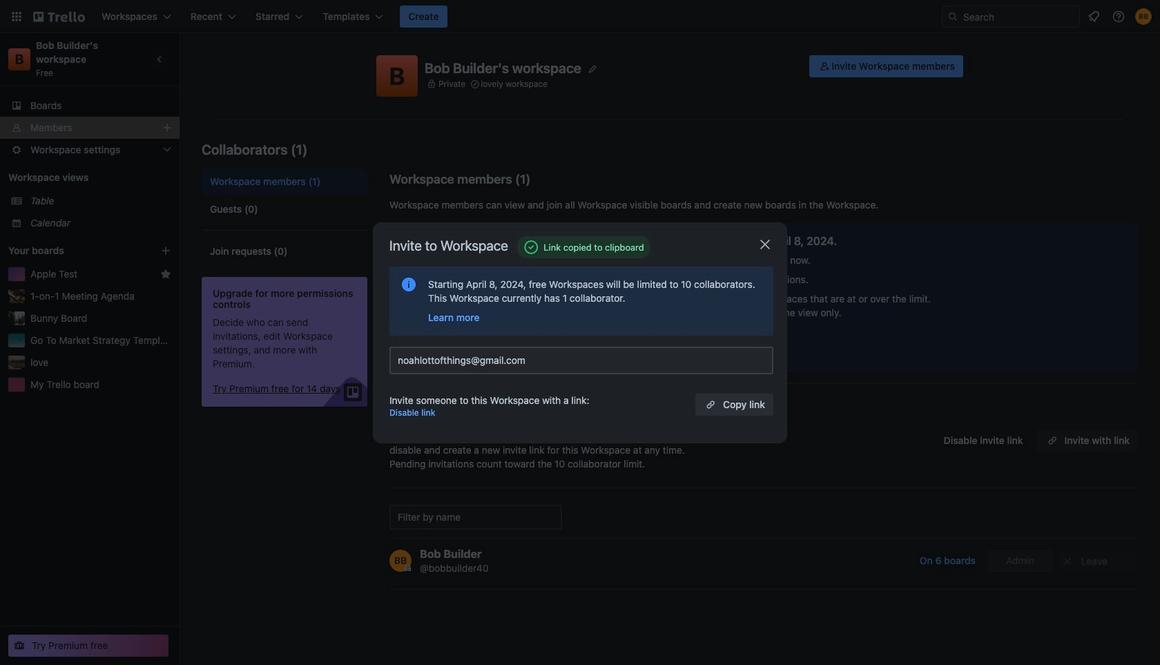 Task type: locate. For each thing, give the bounding box(es) containing it.
your boards with 6 items element
[[8, 242, 139, 259]]

add board image
[[160, 245, 171, 256]]

primary element
[[0, 0, 1160, 33]]

status
[[517, 236, 650, 258]]

open information menu image
[[1112, 10, 1126, 23]]

starred icon image
[[160, 269, 171, 280]]

workspace navigation collapse icon image
[[151, 50, 170, 69]]



Task type: vqa. For each thing, say whether or not it's contained in the screenshot.
'BACK TO HOME' Image
no



Task type: describe. For each thing, give the bounding box(es) containing it.
search image
[[947, 11, 958, 22]]

bob builder (bobbuilder40) image
[[1135, 8, 1152, 25]]

0 notifications image
[[1086, 8, 1102, 25]]

sm image
[[818, 59, 832, 73]]

Search field
[[958, 6, 1079, 27]]

sm image
[[1061, 555, 1075, 568]]

Email address or name text field
[[398, 350, 771, 370]]

close image
[[757, 236, 773, 253]]

switch to… image
[[10, 10, 23, 23]]

Filter by name text field
[[389, 505, 562, 530]]



